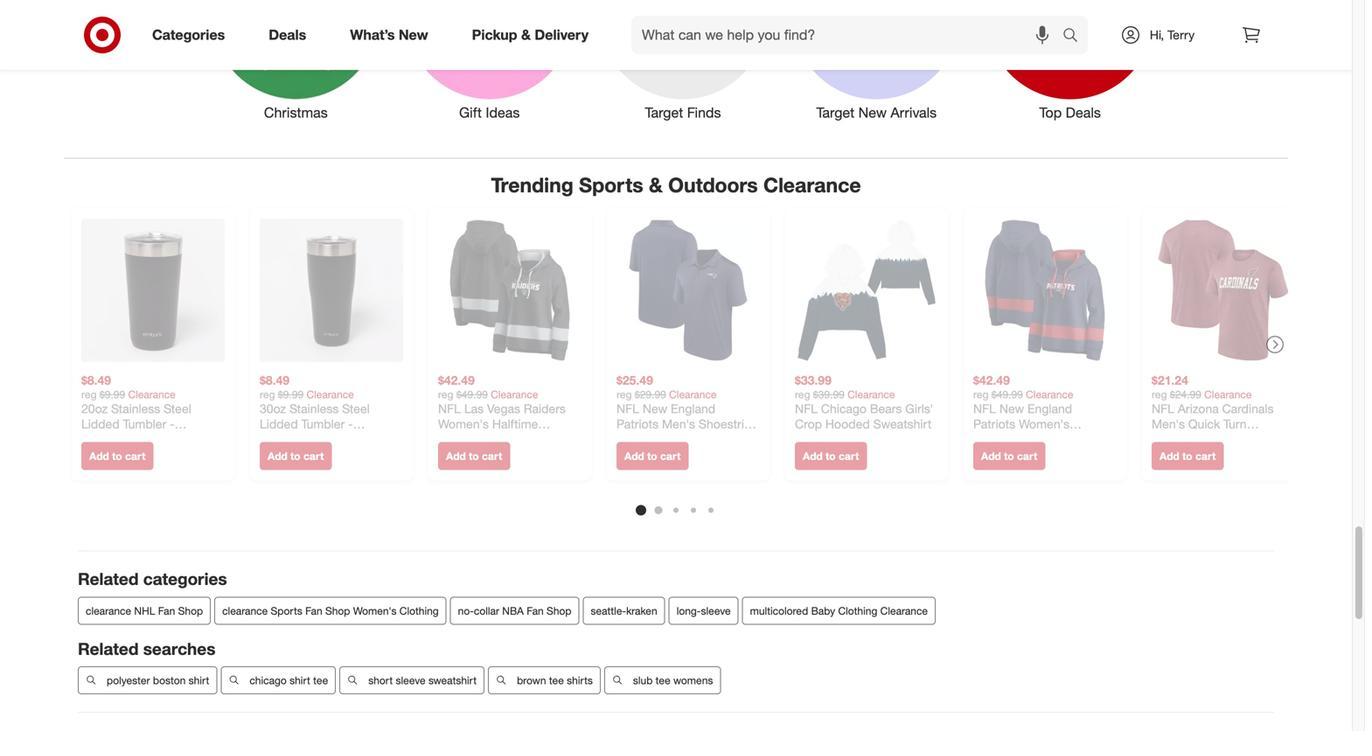 Task type: vqa. For each thing, say whether or not it's contained in the screenshot.


Task type: locate. For each thing, give the bounding box(es) containing it.
0 horizontal spatial clothing
[[400, 605, 439, 618]]

shop for sports
[[325, 605, 350, 618]]

2 tumbler from the left
[[301, 417, 345, 432]]

tumbler right 30oz
[[301, 417, 345, 432]]

clothing right baby
[[839, 605, 878, 618]]

20oz
[[81, 401, 108, 417]]

to for fifth add to cart button from left
[[826, 450, 836, 463]]

1 horizontal spatial sports
[[579, 173, 644, 197]]

tee right chicago
[[313, 674, 328, 687]]

2 stainless from the left
[[290, 401, 339, 417]]

short sleeve sweatshirt link
[[340, 667, 485, 695]]

nfl las vegas raiders women's halftime adjustment long sleeve fleece hooded sweatshirt image
[[438, 219, 582, 362], [438, 219, 582, 362]]

1 - from the left
[[170, 417, 175, 432]]

6 add to cart button from the left
[[974, 442, 1046, 470]]

sleeve right short
[[396, 674, 426, 687]]

1 $49.99 from the left
[[457, 388, 488, 401]]

new for target
[[859, 104, 887, 121]]

0 vertical spatial related
[[78, 569, 139, 589]]

$9.99 inside $8.49 reg $9.99 clearance 20oz stainless steel lidded tumbler - embark™
[[100, 388, 125, 401]]

tumbler inside $8.49 reg $9.99 clearance 20oz stainless steel lidded tumbler - embark™
[[123, 417, 166, 432]]

- for 20oz stainless steel lidded tumbler - embark™
[[170, 417, 175, 432]]

1 horizontal spatial target
[[817, 104, 855, 121]]

categories link
[[137, 16, 247, 54]]

1 horizontal spatial shop
[[325, 605, 350, 618]]

4 to from the left
[[648, 450, 658, 463]]

to for 6th add to cart button from left
[[1005, 450, 1015, 463]]

5 reg from the left
[[795, 388, 811, 401]]

nfl arizona cardinals men's quick turn performance short sleeve t-shirt image
[[1152, 219, 1296, 362], [1152, 219, 1296, 362]]

$42.49 reg $49.99 clearance for 6th add to cart button from left
[[974, 373, 1074, 401]]

deals link
[[254, 16, 328, 54]]

3 add to cart from the left
[[446, 450, 503, 463]]

bears
[[870, 401, 902, 417]]

1 horizontal spatial new
[[643, 401, 668, 417]]

& right pickup
[[521, 26, 531, 43]]

target new arrivals link
[[780, 0, 974, 123]]

1 vertical spatial sleeve
[[396, 674, 426, 687]]

3 to from the left
[[469, 450, 479, 463]]

0 vertical spatial sports
[[579, 173, 644, 197]]

clearance inside $21.24 reg $24.99 clearance
[[1205, 388, 1252, 401]]

sleeve left multicolored
[[701, 605, 731, 618]]

trending sports & outdoors clearance
[[491, 173, 861, 197]]

2 clothing from the left
[[839, 605, 878, 618]]

new right what's
[[399, 26, 428, 43]]

& left outdoors on the top of page
[[649, 173, 663, 197]]

hi, terry
[[1150, 27, 1195, 42]]

2 clearance from the left
[[222, 605, 268, 618]]

5 cart from the left
[[839, 450, 859, 463]]

seattle-kraken
[[591, 605, 658, 618]]

$9.99 for 30oz
[[278, 388, 304, 401]]

related up clearance nhl fan shop link
[[78, 569, 139, 589]]

lidded inside $8.49 reg $9.99 clearance 30oz stainless steel lidded tumbler  - embark™
[[260, 417, 298, 432]]

sleeve
[[701, 605, 731, 618], [396, 674, 426, 687]]

slub
[[633, 674, 653, 687]]

reg inside $33.99 reg $39.99 clearance nfl chicago bears girls' crop hooded sweatshirt
[[795, 388, 811, 401]]

0 horizontal spatial lidded
[[81, 417, 120, 432]]

add to cart button
[[81, 442, 153, 470], [260, 442, 332, 470], [438, 442, 510, 470], [617, 442, 689, 470], [795, 442, 867, 470], [974, 442, 1046, 470], [1152, 442, 1224, 470]]

delivery
[[535, 26, 589, 43]]

1 horizontal spatial sleeve
[[701, 605, 731, 618]]

30oz stainless steel lidded tumbler  - embark™ image
[[260, 219, 403, 362], [260, 219, 403, 362]]

new
[[399, 26, 428, 43], [859, 104, 887, 121], [643, 401, 668, 417]]

no-
[[458, 605, 474, 618]]

cart for 6th add to cart button from right
[[304, 450, 324, 463]]

to
[[112, 450, 122, 463], [291, 450, 301, 463], [469, 450, 479, 463], [648, 450, 658, 463], [826, 450, 836, 463], [1005, 450, 1015, 463], [1183, 450, 1193, 463]]

shirt
[[189, 674, 209, 687], [290, 674, 310, 687]]

steel for 20oz stainless steel lidded tumbler - embark™
[[164, 401, 191, 417]]

2 embark™ from the left
[[260, 432, 308, 447]]

7 add from the left
[[1160, 450, 1180, 463]]

sports up chicago shirt tee
[[271, 605, 303, 618]]

- inside $8.49 reg $9.99 clearance 30oz stainless steel lidded tumbler  - embark™
[[348, 417, 353, 432]]

clearance
[[86, 605, 131, 618], [222, 605, 268, 618]]

steel right 30oz
[[342, 401, 370, 417]]

- right 30oz
[[348, 417, 353, 432]]

$42.49 reg $49.99 clearance
[[438, 373, 538, 401], [974, 373, 1074, 401]]

1 horizontal spatial clothing
[[839, 605, 878, 618]]

shirt right the boston at bottom
[[189, 674, 209, 687]]

short sleeve sweatshirt
[[369, 674, 477, 687]]

1 horizontal spatial $42.49 reg $49.99 clearance
[[974, 373, 1074, 401]]

multicolored
[[750, 605, 809, 618]]

0 horizontal spatial $42.49 reg $49.99 clearance
[[438, 373, 538, 401]]

6 reg from the left
[[974, 388, 989, 401]]

1 horizontal spatial fan
[[305, 605, 323, 618]]

2 shop from the left
[[325, 605, 350, 618]]

0 horizontal spatial $49.99
[[457, 388, 488, 401]]

polyester
[[107, 674, 150, 687]]

sweatshirt
[[429, 674, 477, 687]]

6 cart from the left
[[1018, 450, 1038, 463]]

2 lidded from the left
[[260, 417, 298, 432]]

gift ideas
[[459, 104, 520, 121]]

target left finds
[[645, 104, 684, 121]]

0 horizontal spatial -
[[170, 417, 175, 432]]

what's new link
[[335, 16, 450, 54]]

- right "20oz"
[[170, 417, 175, 432]]

clearance inside $8.49 reg $9.99 clearance 30oz stainless steel lidded tumbler  - embark™
[[307, 388, 354, 401]]

$8.49 inside $8.49 reg $9.99 clearance 30oz stainless steel lidded tumbler  - embark™
[[260, 373, 290, 388]]

slub tee womens
[[633, 674, 713, 687]]

1 steel from the left
[[164, 401, 191, 417]]

2 tee from the left
[[549, 674, 564, 687]]

shop left women's
[[325, 605, 350, 618]]

sports for clearance
[[271, 605, 303, 618]]

sports for trending
[[579, 173, 644, 197]]

stainless inside $8.49 reg $9.99 clearance 30oz stainless steel lidded tumbler  - embark™
[[290, 401, 339, 417]]

fan right nhl
[[158, 605, 175, 618]]

6 to from the left
[[1005, 450, 1015, 463]]

0 horizontal spatial new
[[399, 26, 428, 43]]

7 to from the left
[[1183, 450, 1193, 463]]

0 horizontal spatial fan
[[158, 605, 175, 618]]

1 horizontal spatial embark™
[[260, 432, 308, 447]]

0 horizontal spatial shirt
[[189, 674, 209, 687]]

chicago shirt tee
[[250, 674, 328, 687]]

shoestring
[[699, 417, 758, 432]]

nfl new england patriots women's halftime adjustment long sleeve fleece hooded sweatshirt image
[[974, 219, 1117, 362], [974, 219, 1117, 362]]

nfl inside $33.99 reg $39.99 clearance nfl chicago bears girls' crop hooded sweatshirt
[[795, 401, 818, 417]]

0 horizontal spatial target
[[645, 104, 684, 121]]

&
[[521, 26, 531, 43], [649, 173, 663, 197]]

embark™ down "20oz"
[[81, 432, 130, 447]]

1 target from the left
[[645, 104, 684, 121]]

1 stainless from the left
[[111, 401, 160, 417]]

2 cart from the left
[[304, 450, 324, 463]]

1 to from the left
[[112, 450, 122, 463]]

shirt right chicago
[[290, 674, 310, 687]]

-
[[170, 417, 175, 432], [348, 417, 353, 432]]

2 $8.49 from the left
[[260, 373, 290, 388]]

target left arrivals
[[817, 104, 855, 121]]

2 nfl from the left
[[795, 401, 818, 417]]

2 $42.49 from the left
[[974, 373, 1010, 388]]

clothing right women's
[[400, 605, 439, 618]]

1 horizontal spatial stainless
[[290, 401, 339, 417]]

0 horizontal spatial embark™
[[81, 432, 130, 447]]

1 lidded from the left
[[81, 417, 120, 432]]

1 tee from the left
[[313, 674, 328, 687]]

ideas
[[486, 104, 520, 121]]

1 horizontal spatial $9.99
[[278, 388, 304, 401]]

1 $8.49 from the left
[[81, 373, 111, 388]]

related
[[78, 569, 139, 589], [78, 639, 139, 659]]

reg inside $8.49 reg $9.99 clearance 30oz stainless steel lidded tumbler  - embark™
[[260, 388, 275, 401]]

clearance
[[764, 173, 861, 197], [128, 388, 176, 401], [307, 388, 354, 401], [491, 388, 538, 401], [669, 388, 717, 401], [848, 388, 895, 401], [1026, 388, 1074, 401], [1205, 388, 1252, 401], [881, 605, 928, 618]]

fan right nba
[[527, 605, 544, 618]]

related categories
[[78, 569, 227, 589]]

add to cart for first add to cart button from the right
[[1160, 450, 1216, 463]]

0 horizontal spatial clearance
[[86, 605, 131, 618]]

long-sleeve link
[[669, 597, 739, 625]]

stainless inside $8.49 reg $9.99 clearance 20oz stainless steel lidded tumbler - embark™
[[111, 401, 160, 417]]

4 cart from the left
[[661, 450, 681, 463]]

steel right "20oz"
[[164, 401, 191, 417]]

christmas link
[[199, 0, 393, 123]]

1 horizontal spatial clearance
[[222, 605, 268, 618]]

search
[[1055, 28, 1097, 45]]

shirts
[[567, 674, 593, 687]]

1 $42.49 from the left
[[438, 373, 475, 388]]

2 - from the left
[[348, 417, 353, 432]]

trending
[[491, 173, 574, 197]]

0 horizontal spatial shop
[[178, 605, 203, 618]]

embark™ inside $8.49 reg $9.99 clearance 20oz stainless steel lidded tumbler - embark™
[[81, 432, 130, 447]]

arrivals
[[891, 104, 937, 121]]

1 vertical spatial &
[[649, 173, 663, 197]]

1 tumbler from the left
[[123, 417, 166, 432]]

$42.49
[[438, 373, 475, 388], [974, 373, 1010, 388]]

3 cart from the left
[[482, 450, 503, 463]]

boston
[[153, 674, 186, 687]]

tumbler for 20oz
[[123, 417, 166, 432]]

2 $49.99 from the left
[[992, 388, 1023, 401]]

2 to from the left
[[291, 450, 301, 463]]

1 clearance from the left
[[86, 605, 131, 618]]

nfl
[[617, 401, 640, 417], [795, 401, 818, 417]]

1 horizontal spatial nfl
[[795, 401, 818, 417]]

1 horizontal spatial tumbler
[[301, 417, 345, 432]]

2 shirt from the left
[[290, 674, 310, 687]]

clearance left nhl
[[86, 605, 131, 618]]

nfl down the $33.99
[[795, 401, 818, 417]]

6 add to cart from the left
[[982, 450, 1038, 463]]

$8.49 inside $8.49 reg $9.99 clearance 20oz stainless steel lidded tumbler - embark™
[[81, 373, 111, 388]]

cart
[[125, 450, 146, 463], [304, 450, 324, 463], [482, 450, 503, 463], [661, 450, 681, 463], [839, 450, 859, 463], [1018, 450, 1038, 463], [1196, 450, 1216, 463]]

1 cart from the left
[[125, 450, 146, 463]]

3 add from the left
[[446, 450, 466, 463]]

5 add to cart from the left
[[803, 450, 859, 463]]

1 $42.49 reg $49.99 clearance from the left
[[438, 373, 538, 401]]

nfl chicago bears girls' crop hooded sweatshirt image
[[795, 219, 939, 362], [795, 219, 939, 362]]

2 horizontal spatial fan
[[527, 605, 544, 618]]

deals up christmas
[[269, 26, 306, 43]]

$25.49
[[617, 373, 653, 388]]

sweatshirt
[[874, 417, 932, 432]]

$9.99 inside $8.49 reg $9.99 clearance 30oz stainless steel lidded tumbler  - embark™
[[278, 388, 304, 401]]

0 vertical spatial &
[[521, 26, 531, 43]]

2 add to cart from the left
[[268, 450, 324, 463]]

5 add to cart button from the left
[[795, 442, 867, 470]]

20oz stainless steel lidded tumbler - embark™ image
[[81, 219, 225, 362], [81, 219, 225, 362]]

2 steel from the left
[[342, 401, 370, 417]]

1 vertical spatial related
[[78, 639, 139, 659]]

2 fan from the left
[[305, 605, 323, 618]]

1 related from the top
[[78, 569, 139, 589]]

1 horizontal spatial lidded
[[260, 417, 298, 432]]

embark™ for 20oz
[[81, 432, 130, 447]]

tee left shirts
[[549, 674, 564, 687]]

1 vertical spatial deals
[[1066, 104, 1101, 121]]

1 horizontal spatial tee
[[549, 674, 564, 687]]

4 add to cart from the left
[[625, 450, 681, 463]]

seattle-kraken link
[[583, 597, 666, 625]]

kraken
[[627, 605, 658, 618]]

0 horizontal spatial $8.49
[[81, 373, 111, 388]]

1 horizontal spatial -
[[348, 417, 353, 432]]

related for related searches
[[78, 639, 139, 659]]

0 horizontal spatial tee
[[313, 674, 328, 687]]

1 horizontal spatial &
[[649, 173, 663, 197]]

1 embark™ from the left
[[81, 432, 130, 447]]

1 fan from the left
[[158, 605, 175, 618]]

sleeve for long-
[[701, 605, 731, 618]]

$8.49 up "20oz"
[[81, 373, 111, 388]]

$39.99
[[814, 388, 845, 401]]

2 reg from the left
[[260, 388, 275, 401]]

what's new
[[350, 26, 428, 43]]

1 horizontal spatial $49.99
[[992, 388, 1023, 401]]

reg inside $25.49 reg $29.99 clearance nfl new england patriots men's shoestring catch polo t-shirt
[[617, 388, 632, 401]]

steel inside $8.49 reg $9.99 clearance 30oz stainless steel lidded tumbler  - embark™
[[342, 401, 370, 417]]

1 nfl from the left
[[617, 401, 640, 417]]

1 add to cart from the left
[[89, 450, 146, 463]]

0 horizontal spatial sports
[[271, 605, 303, 618]]

lidded for 30oz
[[260, 417, 298, 432]]

deals
[[269, 26, 306, 43], [1066, 104, 1101, 121]]

2 horizontal spatial shop
[[547, 605, 572, 618]]

clearance down categories
[[222, 605, 268, 618]]

sports right trending
[[579, 173, 644, 197]]

reg
[[81, 388, 97, 401], [260, 388, 275, 401], [438, 388, 454, 401], [617, 388, 632, 401], [795, 388, 811, 401], [974, 388, 989, 401], [1152, 388, 1168, 401]]

tee
[[313, 674, 328, 687], [549, 674, 564, 687], [656, 674, 671, 687]]

clothing
[[400, 605, 439, 618], [839, 605, 878, 618]]

clearance nhl fan shop link
[[78, 597, 211, 625]]

2 horizontal spatial new
[[859, 104, 887, 121]]

1 $9.99 from the left
[[100, 388, 125, 401]]

- inside $8.49 reg $9.99 clearance 20oz stainless steel lidded tumbler - embark™
[[170, 417, 175, 432]]

new left arrivals
[[859, 104, 887, 121]]

0 horizontal spatial $9.99
[[100, 388, 125, 401]]

0 vertical spatial new
[[399, 26, 428, 43]]

target for target new arrivals
[[817, 104, 855, 121]]

shop
[[178, 605, 203, 618], [325, 605, 350, 618], [547, 605, 572, 618]]

0 horizontal spatial &
[[521, 26, 531, 43]]

tee right slub
[[656, 674, 671, 687]]

1 vertical spatial new
[[859, 104, 887, 121]]

fan left women's
[[305, 605, 323, 618]]

1 shirt from the left
[[189, 674, 209, 687]]

$9.99 for 20oz
[[100, 388, 125, 401]]

3 reg from the left
[[438, 388, 454, 401]]

0 vertical spatial sleeve
[[701, 605, 731, 618]]

0 horizontal spatial $42.49
[[438, 373, 475, 388]]

1 horizontal spatial steel
[[342, 401, 370, 417]]

$8.49 up 30oz
[[260, 373, 290, 388]]

1 reg from the left
[[81, 388, 97, 401]]

new up polo
[[643, 401, 668, 417]]

2 horizontal spatial tee
[[656, 674, 671, 687]]

deals right top
[[1066, 104, 1101, 121]]

embark™
[[81, 432, 130, 447], [260, 432, 308, 447]]

add to cart
[[89, 450, 146, 463], [268, 450, 324, 463], [446, 450, 503, 463], [625, 450, 681, 463], [803, 450, 859, 463], [982, 450, 1038, 463], [1160, 450, 1216, 463]]

tumbler inside $8.49 reg $9.99 clearance 30oz stainless steel lidded tumbler  - embark™
[[301, 417, 345, 432]]

4 reg from the left
[[617, 388, 632, 401]]

shop down categories
[[178, 605, 203, 618]]

2 target from the left
[[817, 104, 855, 121]]

1 horizontal spatial $42.49
[[974, 373, 1010, 388]]

3 tee from the left
[[656, 674, 671, 687]]

0 horizontal spatial tumbler
[[123, 417, 166, 432]]

categories
[[143, 569, 227, 589]]

0 horizontal spatial nfl
[[617, 401, 640, 417]]

1 horizontal spatial deals
[[1066, 104, 1101, 121]]

7 add to cart button from the left
[[1152, 442, 1224, 470]]

embark™ down 30oz
[[260, 432, 308, 447]]

men's
[[662, 417, 696, 432]]

to for seventh add to cart button from right
[[112, 450, 122, 463]]

$9.99
[[100, 388, 125, 401], [278, 388, 304, 401]]

clearance for clearance nhl fan shop
[[86, 605, 131, 618]]

nfl inside $25.49 reg $29.99 clearance nfl new england patriots men's shoestring catch polo t-shirt
[[617, 401, 640, 417]]

nfl down $25.49
[[617, 401, 640, 417]]

shop right nba
[[547, 605, 572, 618]]

add to cart for 5th add to cart button from right
[[446, 450, 503, 463]]

steel inside $8.49 reg $9.99 clearance 20oz stainless steel lidded tumbler - embark™
[[164, 401, 191, 417]]

chicago
[[250, 674, 287, 687]]

0 vertical spatial deals
[[269, 26, 306, 43]]

stainless
[[111, 401, 160, 417], [290, 401, 339, 417]]

2 $42.49 reg $49.99 clearance from the left
[[974, 373, 1074, 401]]

cart for 5th add to cart button from right
[[482, 450, 503, 463]]

lidded inside $8.49 reg $9.99 clearance 20oz stainless steel lidded tumbler - embark™
[[81, 417, 120, 432]]

2 related from the top
[[78, 639, 139, 659]]

1 shop from the left
[[178, 605, 203, 618]]

stainless right 30oz
[[290, 401, 339, 417]]

t-
[[680, 432, 691, 447]]

7 reg from the left
[[1152, 388, 1168, 401]]

1 vertical spatial sports
[[271, 605, 303, 618]]

related up polyester
[[78, 639, 139, 659]]

tumbler right "20oz"
[[123, 417, 166, 432]]

reg inside $8.49 reg $9.99 clearance 20oz stainless steel lidded tumbler - embark™
[[81, 388, 97, 401]]

nfl new england patriots men's shoestring catch polo t-shirt image
[[617, 219, 760, 362], [617, 219, 760, 362]]

2 add from the left
[[268, 450, 288, 463]]

What can we help you find? suggestions appear below search field
[[632, 16, 1067, 54]]

$21.24
[[1152, 373, 1189, 388]]

0 horizontal spatial sleeve
[[396, 674, 426, 687]]

0 horizontal spatial steel
[[164, 401, 191, 417]]

embark™ inside $8.49 reg $9.99 clearance 30oz stainless steel lidded tumbler  - embark™
[[260, 432, 308, 447]]

5 to from the left
[[826, 450, 836, 463]]

fan
[[158, 605, 175, 618], [305, 605, 323, 618], [527, 605, 544, 618]]

tee for slub tee womens
[[656, 674, 671, 687]]

2 $9.99 from the left
[[278, 388, 304, 401]]

0 horizontal spatial stainless
[[111, 401, 160, 417]]

1 horizontal spatial $8.49
[[260, 373, 290, 388]]

7 cart from the left
[[1196, 450, 1216, 463]]

brown tee shirts
[[517, 674, 593, 687]]

7 add to cart from the left
[[1160, 450, 1216, 463]]

sports
[[579, 173, 644, 197], [271, 605, 303, 618]]

add
[[89, 450, 109, 463], [268, 450, 288, 463], [446, 450, 466, 463], [625, 450, 645, 463], [803, 450, 823, 463], [982, 450, 1002, 463], [1160, 450, 1180, 463]]

2 vertical spatial new
[[643, 401, 668, 417]]

1 horizontal spatial shirt
[[290, 674, 310, 687]]

searches
[[143, 639, 216, 659]]

stainless right "20oz"
[[111, 401, 160, 417]]



Task type: describe. For each thing, give the bounding box(es) containing it.
cart for 6th add to cart button from left
[[1018, 450, 1038, 463]]

polo
[[653, 432, 677, 447]]

collar
[[474, 605, 500, 618]]

add to cart for 6th add to cart button from left
[[982, 450, 1038, 463]]

3 shop from the left
[[547, 605, 572, 618]]

gift ideas link
[[393, 0, 586, 123]]

lidded for 20oz
[[81, 417, 120, 432]]

england
[[671, 401, 716, 417]]

long-sleeve
[[677, 605, 731, 618]]

chicago
[[821, 401, 867, 417]]

sleeve for short
[[396, 674, 426, 687]]

to for first add to cart button from the right
[[1183, 450, 1193, 463]]

clearance nhl fan shop
[[86, 605, 203, 618]]

2 add to cart button from the left
[[260, 442, 332, 470]]

tee for brown tee shirts
[[549, 674, 564, 687]]

top deals
[[1040, 104, 1101, 121]]

no-collar nba fan shop link
[[450, 597, 580, 625]]

long-
[[677, 605, 701, 618]]

search button
[[1055, 16, 1097, 58]]

multicolored baby clothing clearance
[[750, 605, 928, 618]]

steel for 30oz stainless steel lidded tumbler  - embark™
[[342, 401, 370, 417]]

top
[[1040, 104, 1062, 121]]

fan for nhl
[[158, 605, 175, 618]]

women's
[[353, 605, 397, 618]]

womens
[[674, 674, 713, 687]]

$25.49 reg $29.99 clearance nfl new england patriots men's shoestring catch polo t-shirt
[[617, 373, 758, 447]]

$8.49 reg $9.99 clearance 30oz stainless steel lidded tumbler  - embark™
[[260, 373, 370, 447]]

embark™ for 30oz
[[260, 432, 308, 447]]

new inside $25.49 reg $29.99 clearance nfl new england patriots men's shoestring catch polo t-shirt
[[643, 401, 668, 417]]

girls'
[[906, 401, 934, 417]]

christmas
[[264, 104, 328, 121]]

slub tee womens link
[[604, 667, 721, 695]]

polyester boston shirt link
[[78, 667, 217, 695]]

5 add from the left
[[803, 450, 823, 463]]

cart for fourth add to cart button from left
[[661, 450, 681, 463]]

add to cart for seventh add to cart button from right
[[89, 450, 146, 463]]

target new arrivals
[[817, 104, 937, 121]]

$42.49 for 5th add to cart button from right
[[438, 373, 475, 388]]

add to cart for fourth add to cart button from left
[[625, 450, 681, 463]]

to for 5th add to cart button from right
[[469, 450, 479, 463]]

short
[[369, 674, 393, 687]]

no-collar nba fan shop
[[458, 605, 572, 618]]

add to cart for 6th add to cart button from right
[[268, 450, 324, 463]]

pickup & delivery
[[472, 26, 589, 43]]

nhl
[[134, 605, 155, 618]]

cart for fifth add to cart button from left
[[839, 450, 859, 463]]

1 add to cart button from the left
[[81, 442, 153, 470]]

brown
[[517, 674, 546, 687]]

baby
[[812, 605, 836, 618]]

to for fourth add to cart button from left
[[648, 450, 658, 463]]

shirt
[[691, 432, 717, 447]]

$33.99 reg $39.99 clearance nfl chicago bears girls' crop hooded sweatshirt
[[795, 373, 934, 432]]

clearance inside $8.49 reg $9.99 clearance 20oz stainless steel lidded tumbler - embark™
[[128, 388, 176, 401]]

clearance for clearance sports fan shop women's clothing
[[222, 605, 268, 618]]

cart for first add to cart button from the right
[[1196, 450, 1216, 463]]

$8.49 reg $9.99 clearance 20oz stainless steel lidded tumbler - embark™
[[81, 373, 191, 447]]

$49.99 for 5th add to cart button from right
[[457, 388, 488, 401]]

cart for seventh add to cart button from right
[[125, 450, 146, 463]]

pickup
[[472, 26, 518, 43]]

- for 30oz stainless steel lidded tumbler  - embark™
[[348, 417, 353, 432]]

stainless for 30oz
[[290, 401, 339, 417]]

$33.99
[[795, 373, 832, 388]]

$42.49 reg $49.99 clearance for 5th add to cart button from right
[[438, 373, 538, 401]]

patriots
[[617, 417, 659, 432]]

terry
[[1168, 27, 1195, 42]]

nfl for nfl new england patriots men's shoestring catch polo t-shirt
[[617, 401, 640, 417]]

tumbler for 30oz
[[301, 417, 345, 432]]

fan for sports
[[305, 605, 323, 618]]

$21.24 reg $24.99 clearance
[[1152, 373, 1252, 401]]

seattle-
[[591, 605, 627, 618]]

outdoors
[[669, 173, 758, 197]]

clearance inside $25.49 reg $29.99 clearance nfl new england patriots men's shoestring catch polo t-shirt
[[669, 388, 717, 401]]

multicolored baby clothing clearance link
[[743, 597, 936, 625]]

$49.99 for 6th add to cart button from left
[[992, 388, 1023, 401]]

add to cart for fifth add to cart button from left
[[803, 450, 859, 463]]

brown tee shirts link
[[488, 667, 601, 695]]

clearance sports fan shop women's clothing
[[222, 605, 439, 618]]

4 add to cart button from the left
[[617, 442, 689, 470]]

clearance sports fan shop women's clothing link
[[214, 597, 447, 625]]

shop for nhl
[[178, 605, 203, 618]]

$29.99
[[635, 388, 667, 401]]

4 add from the left
[[625, 450, 645, 463]]

$42.49 for 6th add to cart button from left
[[974, 373, 1010, 388]]

$8.49 for 20oz
[[81, 373, 111, 388]]

to for 6th add to cart button from right
[[291, 450, 301, 463]]

target finds link
[[586, 0, 780, 123]]

3 fan from the left
[[527, 605, 544, 618]]

$24.99
[[1171, 388, 1202, 401]]

1 add from the left
[[89, 450, 109, 463]]

top deals link
[[974, 0, 1167, 123]]

catch
[[617, 432, 649, 447]]

what's
[[350, 26, 395, 43]]

target for target finds
[[645, 104, 684, 121]]

finds
[[687, 104, 721, 121]]

polyester boston shirt
[[107, 674, 209, 687]]

categories
[[152, 26, 225, 43]]

related for related categories
[[78, 569, 139, 589]]

pickup & delivery link
[[457, 16, 611, 54]]

stainless for 20oz
[[111, 401, 160, 417]]

gift
[[459, 104, 482, 121]]

crop
[[795, 417, 822, 432]]

$8.49 for 30oz
[[260, 373, 290, 388]]

target finds
[[645, 104, 721, 121]]

0 horizontal spatial deals
[[269, 26, 306, 43]]

3 add to cart button from the left
[[438, 442, 510, 470]]

1 clothing from the left
[[400, 605, 439, 618]]

30oz
[[260, 401, 286, 417]]

new for what's
[[399, 26, 428, 43]]

nfl for nfl chicago bears girls' crop hooded sweatshirt
[[795, 401, 818, 417]]

nba
[[502, 605, 524, 618]]

6 add from the left
[[982, 450, 1002, 463]]

clearance inside $33.99 reg $39.99 clearance nfl chicago bears girls' crop hooded sweatshirt
[[848, 388, 895, 401]]

chicago shirt tee link
[[221, 667, 336, 695]]

reg inside $21.24 reg $24.99 clearance
[[1152, 388, 1168, 401]]



